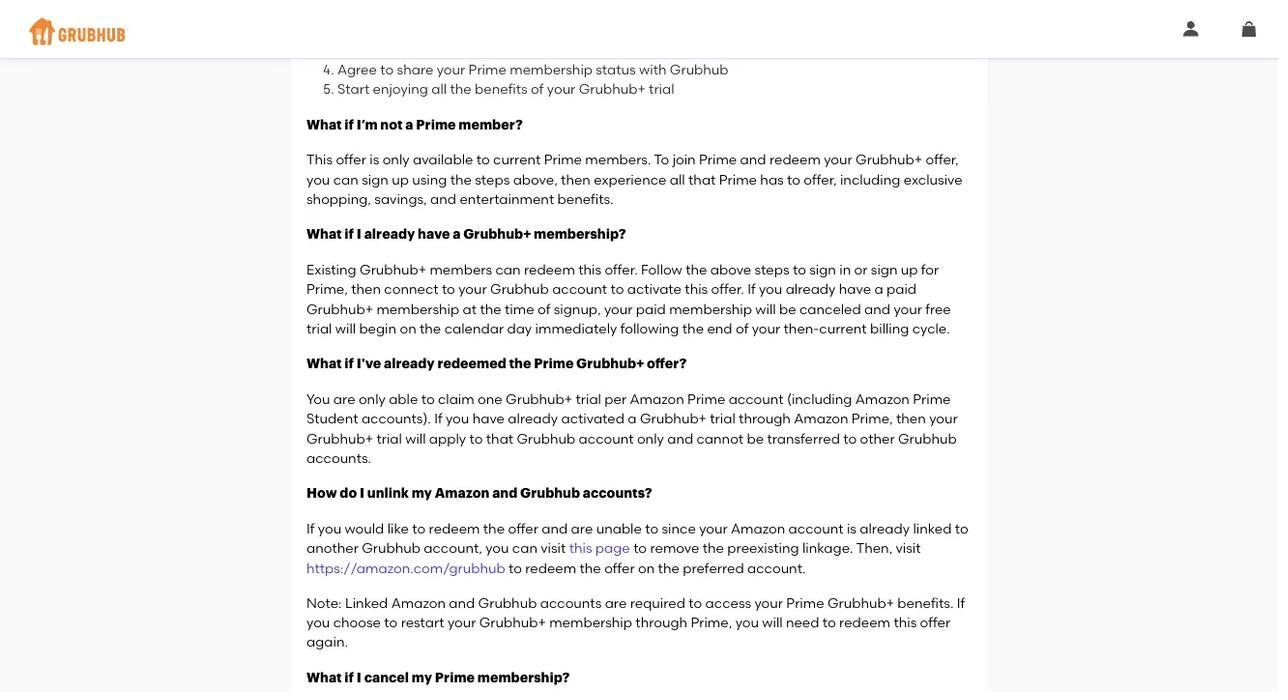 Task type: locate. For each thing, give the bounding box(es) containing it.
0 vertical spatial can
[[333, 171, 359, 187]]

will inside you are only able to claim one grubhub+ trial per amazon prime account (including amazon prime student accounts). if you have already activated a grubhub+ trial through amazon prime, then your grubhub+ trial will apply to that grubhub account only and cannot be transferred to other grubhub accounts.
[[405, 430, 426, 447]]

1 horizontal spatial is
[[847, 520, 857, 537]]

2 if from the top
[[345, 228, 354, 241]]

0 vertical spatial my
[[412, 487, 432, 500]]

linked
[[913, 520, 952, 537]]

prime, inside you are only able to claim one grubhub+ trial per amazon prime account (including amazon prime student accounts). if you have already activated a grubhub+ trial through amazon prime, then your grubhub+ trial will apply to that grubhub account only and cannot be transferred to other grubhub accounts.
[[852, 411, 893, 427]]

account inside existing grubhub+ members can redeem this offer. follow the above steps to sign in or sign up for prime, then connect to your grubhub account to activate this offer. if you already have a paid grubhub+ membership at the time of signup, your paid membership will be canceled and your free trial will begin on the calendar day immediately following the end of your then-current billing cycle.
[[552, 281, 607, 297]]

0 vertical spatial are
[[333, 391, 355, 407]]

membership up end
[[669, 301, 752, 317]]

will
[[756, 301, 776, 317], [335, 320, 356, 337], [405, 430, 426, 447], [762, 614, 783, 631]]

on down if you would like to redeem the offer and are unable to since your amazon account is already linked to another grubhub account, you can visit
[[638, 560, 655, 576]]

need
[[786, 614, 820, 631]]

prime, inside existing grubhub+ members can redeem this offer. follow the above steps to sign in or sign up for prime, then connect to your grubhub account to activate this offer. if you already have a paid grubhub+ membership at the time of signup, your paid membership will be canceled and your free trial will begin on the calendar day immediately following the end of your then-current billing cycle.
[[307, 281, 348, 297]]

then
[[561, 171, 591, 187], [351, 281, 381, 297], [896, 411, 926, 427]]

offer
[[336, 151, 366, 168], [508, 520, 539, 537], [605, 560, 635, 576], [920, 614, 951, 631]]

0 vertical spatial connect
[[580, 41, 635, 58]]

of right benefits on the top
[[531, 81, 544, 97]]

have up members
[[418, 228, 450, 241]]

grubhub logo image
[[29, 12, 126, 51]]

above
[[711, 261, 752, 278]]

2 vertical spatial then
[[896, 411, 926, 427]]

what if i cancel my prime membership?
[[307, 671, 570, 685]]

benefits. inside note: linked amazon and grubhub accounts are required to access your  prime grubhub+ benefits. if you choose to restart your grubhub+ membership through prime, you will need to redeem this offer again.
[[898, 595, 954, 611]]

1 horizontal spatial visit
[[896, 540, 921, 557]]

trial left begin
[[307, 320, 332, 337]]

current down the canceled
[[819, 320, 867, 337]]

grubhub+ down existing
[[307, 301, 373, 317]]

0 horizontal spatial is
[[370, 151, 379, 168]]

on right begin
[[400, 320, 416, 337]]

have down one
[[473, 411, 505, 427]]

0 horizontal spatial through
[[636, 614, 688, 631]]

1 vertical spatial i
[[360, 487, 365, 500]]

membership inside agree to the terms and conditions to connect your prime and grubhub accounts agree to share your prime membership status with grubhub start enjoying all the benefits of your grubhub+ trial
[[510, 61, 593, 78]]

0 horizontal spatial prime,
[[307, 281, 348, 297]]

1 horizontal spatial small image
[[1242, 21, 1257, 37]]

account up cannot
[[729, 391, 784, 407]]

i
[[357, 228, 362, 241], [360, 487, 365, 500], [357, 671, 362, 685]]

and inside you are only able to claim one grubhub+ trial per amazon prime account (including amazon prime student accounts). if you have already activated a grubhub+ trial through amazon prime, then your grubhub+ trial will apply to that grubhub account only and cannot be transferred to other grubhub accounts.
[[667, 430, 693, 447]]

i for already
[[357, 228, 362, 241]]

0 vertical spatial be
[[779, 301, 796, 317]]

1 vertical spatial then
[[351, 281, 381, 297]]

unlink
[[367, 487, 409, 500]]

account
[[552, 281, 607, 297], [729, 391, 784, 407], [579, 430, 634, 447], [789, 520, 844, 537]]

required
[[630, 595, 686, 611]]

0 vertical spatial only
[[383, 151, 410, 168]]

0 vertical spatial up
[[392, 171, 409, 187]]

already up then,
[[860, 520, 910, 537]]

if left i've
[[345, 357, 354, 371]]

2 vertical spatial of
[[736, 320, 749, 337]]

you inside you are only able to claim one grubhub+ trial per amazon prime account (including amazon prime student accounts). if you have already activated a grubhub+ trial through amazon prime, then your grubhub+ trial will apply to that grubhub account only and cannot be transferred to other grubhub accounts.
[[446, 411, 469, 427]]

offer inside if you would like to redeem the offer and are unable to since your amazon account is already linked to another grubhub account, you can visit
[[508, 520, 539, 537]]

3 what from the top
[[307, 357, 342, 371]]

1 horizontal spatial up
[[901, 261, 918, 278]]

offer. down above
[[711, 281, 744, 297]]

if for what if i already have a grubhub+ membership?
[[345, 228, 354, 241]]

0 vertical spatial have
[[418, 228, 450, 241]]

up
[[392, 171, 409, 187], [901, 261, 918, 278]]

offer inside note: linked amazon and grubhub accounts are required to access your  prime grubhub+ benefits. if you choose to restart your grubhub+ membership through prime, you will need to redeem this offer again.
[[920, 614, 951, 631]]

i down shopping,
[[357, 228, 362, 241]]

grubhub+ down status
[[579, 81, 646, 97]]

0 vertical spatial accounts
[[802, 41, 864, 58]]

all down the share
[[432, 81, 447, 97]]

share
[[397, 61, 434, 78]]

offer. up 'activate'
[[605, 261, 638, 278]]

on inside this page to remove the preexisting linkage. then, visit https://amazon.com/grubhub to redeem the offer on the preferred account.
[[638, 560, 655, 576]]

0 vertical spatial through
[[739, 411, 791, 427]]

1 vertical spatial accounts
[[540, 595, 602, 611]]

1 vertical spatial can
[[496, 261, 521, 278]]

grubhub+
[[579, 81, 646, 97], [856, 151, 923, 168], [463, 228, 531, 241], [360, 261, 427, 278], [307, 301, 373, 317], [576, 357, 644, 371], [506, 391, 573, 407], [640, 411, 707, 427], [307, 430, 373, 447], [828, 595, 895, 611], [479, 614, 546, 631]]

redeem down this page link
[[525, 560, 577, 576]]

already left activated
[[508, 411, 558, 427]]

1 vertical spatial up
[[901, 261, 918, 278]]

free
[[926, 301, 951, 317]]

connect up begin
[[384, 281, 439, 297]]

current
[[493, 151, 541, 168], [819, 320, 867, 337]]

2 vertical spatial i
[[357, 671, 362, 685]]

2 vertical spatial have
[[473, 411, 505, 427]]

connect
[[580, 41, 635, 58], [384, 281, 439, 297]]

if left i'm
[[345, 118, 354, 131]]

will down the accounts).
[[405, 430, 426, 447]]

current up 'above,'
[[493, 151, 541, 168]]

0 horizontal spatial accounts
[[540, 595, 602, 611]]

with
[[639, 61, 667, 78]]

what up you
[[307, 357, 342, 371]]

sign
[[362, 171, 389, 187], [810, 261, 836, 278], [871, 261, 898, 278]]

accounts inside note: linked amazon and grubhub accounts are required to access your  prime grubhub+ benefits. if you choose to restart your grubhub+ membership through prime, you will need to redeem this offer again.
[[540, 595, 602, 611]]

what for what if i already have a grubhub+ membership?
[[307, 228, 342, 241]]

the left end
[[683, 320, 704, 337]]

redeem inside this page to remove the preexisting linkage. then, visit https://amazon.com/grubhub to redeem the offer on the preferred account.
[[525, 560, 577, 576]]

a up the billing
[[875, 281, 884, 297]]

1 vertical spatial benefits.
[[898, 595, 954, 611]]

account inside if you would like to redeem the offer and are unable to since your amazon account is already linked to another grubhub account, you can visit
[[789, 520, 844, 537]]

1 vertical spatial on
[[638, 560, 655, 576]]

redeem
[[770, 151, 821, 168], [524, 261, 575, 278], [429, 520, 480, 537], [525, 560, 577, 576], [839, 614, 891, 631]]

can up time
[[496, 261, 521, 278]]

amazon up restart
[[391, 595, 446, 611]]

then down cycle.
[[896, 411, 926, 427]]

what if i've already redeemed the prime grubhub+ offer?
[[307, 357, 687, 371]]

your down conditions
[[547, 81, 576, 97]]

visit down linked
[[896, 540, 921, 557]]

0 vertical spatial then
[[561, 171, 591, 187]]

up inside this offer is only available to current prime members. to join prime and redeem your grubhub+ offer, you can sign up using the steps above, then experience all that prime has to offer, including exclusive shopping, savings, and entertainment benefits.
[[392, 171, 409, 187]]

that
[[689, 171, 716, 187], [486, 430, 514, 447]]

the down 'how do i unlink my amazon and grubhub accounts?'
[[483, 520, 505, 537]]

grubhub+ up "accounts." at the bottom left of page
[[307, 430, 373, 447]]

small image
[[1184, 21, 1199, 37], [1242, 21, 1257, 37]]

1 horizontal spatial be
[[779, 301, 796, 317]]

your right since
[[699, 520, 728, 537]]

0 vertical spatial of
[[531, 81, 544, 97]]

2 visit from the left
[[896, 540, 921, 557]]

offer, right has
[[804, 171, 837, 187]]

visit left this page link
[[541, 540, 566, 557]]

0 horizontal spatial connect
[[384, 281, 439, 297]]

sign inside this offer is only available to current prime members. to join prime and redeem your grubhub+ offer, you can sign up using the steps above, then experience all that prime has to offer, including exclusive shopping, savings, and entertainment benefits.
[[362, 171, 389, 187]]

account up signup,
[[552, 281, 607, 297]]

immediately
[[535, 320, 617, 337]]

your
[[638, 41, 666, 58], [437, 61, 465, 78], [547, 81, 576, 97], [824, 151, 853, 168], [459, 281, 487, 297], [604, 301, 633, 317], [894, 301, 922, 317], [752, 320, 781, 337], [929, 411, 958, 427], [699, 520, 728, 537], [755, 595, 783, 611], [448, 614, 476, 631]]

will left begin
[[335, 320, 356, 337]]

1 vertical spatial have
[[839, 281, 871, 297]]

0 horizontal spatial all
[[432, 81, 447, 97]]

be inside existing grubhub+ members can redeem this offer. follow the above steps to sign in or sign up for prime, then connect to your grubhub account to activate this offer. if you already have a paid grubhub+ membership at the time of signup, your paid membership will be canceled and your free trial will begin on the calendar day immediately following the end of your then-current billing cycle.
[[779, 301, 796, 317]]

i for cancel
[[357, 671, 362, 685]]

0 vertical spatial steps
[[475, 171, 510, 187]]

membership?
[[534, 228, 626, 241], [477, 671, 570, 685]]

be right cannot
[[747, 430, 764, 447]]

a right activated
[[628, 411, 637, 427]]

through
[[739, 411, 791, 427], [636, 614, 688, 631]]

if inside existing grubhub+ members can redeem this offer. follow the above steps to sign in or sign up for prime, then connect to your grubhub account to activate this offer. if you already have a paid grubhub+ membership at the time of signup, your paid membership will be canceled and your free trial will begin on the calendar day immediately following the end of your then-current billing cycle.
[[748, 281, 756, 297]]

that inside you are only able to claim one grubhub+ trial per amazon prime account (including amazon prime student accounts). if you have already activated a grubhub+ trial through amazon prime, then your grubhub+ trial will apply to that grubhub account only and cannot be transferred to other grubhub accounts.
[[486, 430, 514, 447]]

1 vertical spatial offer,
[[804, 171, 837, 187]]

then inside this offer is only available to current prime members. to join prime and redeem your grubhub+ offer, you can sign up using the steps above, then experience all that prime has to offer, including exclusive shopping, savings, and entertainment benefits.
[[561, 171, 591, 187]]

or
[[854, 261, 868, 278]]

all down join
[[670, 171, 685, 187]]

prime
[[670, 41, 708, 58], [469, 61, 507, 78], [416, 118, 456, 131], [544, 151, 582, 168], [699, 151, 737, 168], [719, 171, 757, 187], [534, 357, 574, 371], [688, 391, 726, 407], [913, 391, 951, 407], [787, 595, 824, 611], [435, 671, 475, 685]]

if left cancel
[[345, 671, 354, 685]]

0 horizontal spatial sign
[[362, 171, 389, 187]]

my for amazon
[[412, 487, 432, 500]]

1 vertical spatial connect
[[384, 281, 439, 297]]

accounts inside agree to the terms and conditions to connect your prime and grubhub accounts agree to share your prime membership status with grubhub start enjoying all the benefits of your grubhub+ trial
[[802, 41, 864, 58]]

offer.
[[605, 261, 638, 278], [711, 281, 744, 297]]

then inside you are only able to claim one grubhub+ trial per amazon prime account (including amazon prime student accounts). if you have already activated a grubhub+ trial through amazon prime, then your grubhub+ trial will apply to that grubhub account only and cannot be transferred to other grubhub accounts.
[[896, 411, 926, 427]]

4 what from the top
[[307, 671, 342, 685]]

0 vertical spatial offer.
[[605, 261, 638, 278]]

0 horizontal spatial benefits.
[[558, 191, 614, 207]]

transferred
[[767, 430, 840, 447]]

what down again.
[[307, 671, 342, 685]]

0 horizontal spatial on
[[400, 320, 416, 337]]

i right the do
[[360, 487, 365, 500]]

what for what if i've already redeemed the prime grubhub+ offer?
[[307, 357, 342, 371]]

can up shopping,
[[333, 171, 359, 187]]

1 vertical spatial that
[[486, 430, 514, 447]]

redeem right need
[[839, 614, 891, 631]]

up left for in the top right of the page
[[901, 261, 918, 278]]

0 vertical spatial prime,
[[307, 281, 348, 297]]

only down the not
[[383, 151, 410, 168]]

your down cycle.
[[929, 411, 958, 427]]

1 vertical spatial through
[[636, 614, 688, 631]]

have
[[418, 228, 450, 241], [839, 281, 871, 297], [473, 411, 505, 427]]

if
[[345, 118, 354, 131], [345, 228, 354, 241], [345, 357, 354, 371], [345, 671, 354, 685]]

can inside existing grubhub+ members can redeem this offer. follow the above steps to sign in or sign up for prime, then connect to your grubhub account to activate this offer. if you already have a paid grubhub+ membership at the time of signup, your paid membership will be canceled and your free trial will begin on the calendar day immediately following the end of your then-current billing cycle.
[[496, 261, 521, 278]]

1 horizontal spatial benefits.
[[898, 595, 954, 611]]

offer, up exclusive
[[926, 151, 959, 168]]

offer down the page
[[605, 560, 635, 576]]

connect up status
[[580, 41, 635, 58]]

if for what if i'm not a prime member?
[[345, 118, 354, 131]]

through up transferred
[[739, 411, 791, 427]]

how
[[307, 487, 337, 500]]

are up student
[[333, 391, 355, 407]]

0 horizontal spatial visit
[[541, 540, 566, 557]]

0 vertical spatial agree
[[337, 41, 377, 58]]

membership down conditions
[[510, 61, 593, 78]]

at
[[463, 301, 477, 317]]

grubhub
[[740, 41, 799, 58], [670, 61, 729, 78], [490, 281, 549, 297], [517, 430, 576, 447], [898, 430, 957, 447], [520, 487, 580, 500], [362, 540, 421, 557], [478, 595, 537, 611]]

is up then,
[[847, 520, 857, 537]]

1 visit from the left
[[541, 540, 566, 557]]

is
[[370, 151, 379, 168], [847, 520, 857, 537]]

1 horizontal spatial steps
[[755, 261, 790, 278]]

2 horizontal spatial prime,
[[852, 411, 893, 427]]

0 vertical spatial that
[[689, 171, 716, 187]]

this
[[307, 151, 333, 168]]

is down i'm
[[370, 151, 379, 168]]

savings,
[[375, 191, 427, 207]]

already
[[364, 228, 415, 241], [786, 281, 836, 297], [384, 357, 435, 371], [508, 411, 558, 427], [860, 520, 910, 537]]

1 vertical spatial membership?
[[477, 671, 570, 685]]

0 horizontal spatial are
[[333, 391, 355, 407]]

1 horizontal spatial offer.
[[711, 281, 744, 297]]

1 vertical spatial offer.
[[711, 281, 744, 297]]

0 horizontal spatial paid
[[636, 301, 666, 317]]

membership down this page to remove the preexisting linkage. then, visit https://amazon.com/grubhub to redeem the offer on the preferred account.
[[549, 614, 632, 631]]

0 horizontal spatial current
[[493, 151, 541, 168]]

0 horizontal spatial that
[[486, 430, 514, 447]]

then right 'above,'
[[561, 171, 591, 187]]

cycle.
[[913, 320, 950, 337]]

0 vertical spatial i
[[357, 228, 362, 241]]

1 horizontal spatial current
[[819, 320, 867, 337]]

the left benefits on the top
[[450, 81, 472, 97]]

1 what from the top
[[307, 118, 342, 131]]

1 horizontal spatial that
[[689, 171, 716, 187]]

1 horizontal spatial connect
[[580, 41, 635, 58]]

paid
[[887, 281, 917, 297], [636, 301, 666, 317]]

linked
[[345, 595, 388, 611]]

1 small image from the left
[[1184, 21, 1199, 37]]

accounts.
[[307, 450, 371, 466]]

redeem inside note: linked amazon and grubhub accounts are required to access your  prime grubhub+ benefits. if you choose to restart your grubhub+ membership through prime, you will need to redeem this offer again.
[[839, 614, 891, 631]]

1 vertical spatial all
[[670, 171, 685, 187]]

trial inside agree to the terms and conditions to connect your prime and grubhub accounts agree to share your prime membership status with grubhub start enjoying all the benefits of your grubhub+ trial
[[649, 81, 675, 97]]

3 if from the top
[[345, 357, 354, 371]]

then down existing
[[351, 281, 381, 297]]

can inside if you would like to redeem the offer and are unable to since your amazon account is already linked to another grubhub account, you can visit
[[512, 540, 538, 557]]

paid up "following"
[[636, 301, 666, 317]]

are inside note: linked amazon and grubhub accounts are required to access your  prime grubhub+ benefits. if you choose to restart your grubhub+ membership through prime, you will need to redeem this offer again.
[[605, 595, 627, 611]]

1 horizontal spatial offer,
[[926, 151, 959, 168]]

2 my from the top
[[412, 671, 432, 685]]

this page link
[[569, 540, 630, 557]]

paid up the billing
[[887, 281, 917, 297]]

1 horizontal spatial have
[[473, 411, 505, 427]]

1 vertical spatial are
[[571, 520, 593, 537]]

2 vertical spatial are
[[605, 595, 627, 611]]

2 what from the top
[[307, 228, 342, 241]]

and inside existing grubhub+ members can redeem this offer. follow the above steps to sign in or sign up for prime, then connect to your grubhub account to activate this offer. if you already have a paid grubhub+ membership at the time of signup, your paid membership will be canceled and your free trial will begin on the calendar day immediately following the end of your then-current billing cycle.
[[865, 301, 891, 317]]

1 if from the top
[[345, 118, 354, 131]]

1 horizontal spatial then
[[561, 171, 591, 187]]

the right at
[[480, 301, 502, 317]]

what if i'm not a prime member?
[[307, 118, 523, 131]]

in
[[840, 261, 851, 278]]

join
[[673, 151, 696, 168]]

1 horizontal spatial through
[[739, 411, 791, 427]]

amazon
[[630, 391, 684, 407], [855, 391, 910, 407], [794, 411, 849, 427], [435, 487, 490, 500], [731, 520, 785, 537], [391, 595, 446, 611]]

your inside if you would like to redeem the offer and are unable to since your amazon account is already linked to another grubhub account, you can visit
[[699, 520, 728, 537]]

amazon up account,
[[435, 487, 490, 500]]

prime, down existing
[[307, 281, 348, 297]]

your inside you are only able to claim one grubhub+ trial per amazon prime account (including amazon prime student accounts). if you have already activated a grubhub+ trial through amazon prime, then your grubhub+ trial will apply to that grubhub account only and cannot be transferred to other grubhub accounts.
[[929, 411, 958, 427]]

can down 'how do i unlink my amazon and grubhub accounts?'
[[512, 540, 538, 557]]

prime, down the "access"
[[691, 614, 732, 631]]

prime, up other
[[852, 411, 893, 427]]

2 horizontal spatial are
[[605, 595, 627, 611]]

if inside if you would like to redeem the offer and are unable to since your amazon account is already linked to another grubhub account, you can visit
[[307, 520, 315, 537]]

have down or
[[839, 281, 871, 297]]

1 vertical spatial prime,
[[852, 411, 893, 427]]

0 horizontal spatial then
[[351, 281, 381, 297]]

0 vertical spatial is
[[370, 151, 379, 168]]

up inside existing grubhub+ members can redeem this offer. follow the above steps to sign in or sign up for prime, then connect to your grubhub account to activate this offer. if you already have a paid grubhub+ membership at the time of signup, your paid membership will be canceled and your free trial will begin on the calendar day immediately following the end of your then-current billing cycle.
[[901, 261, 918, 278]]

redeem up signup,
[[524, 261, 575, 278]]

account up linkage.
[[789, 520, 844, 537]]

able
[[389, 391, 418, 407]]

a inside existing grubhub+ members can redeem this offer. follow the above steps to sign in or sign up for prime, then connect to your grubhub account to activate this offer. if you already have a paid grubhub+ membership at the time of signup, your paid membership will be canceled and your free trial will begin on the calendar day immediately following the end of your then-current billing cycle.
[[875, 281, 884, 297]]

of right end
[[736, 320, 749, 337]]

through inside you are only able to claim one grubhub+ trial per amazon prime account (including amazon prime student accounts). if you have already activated a grubhub+ trial through amazon prime, then your grubhub+ trial will apply to that grubhub account only and cannot be transferred to other grubhub accounts.
[[739, 411, 791, 427]]

1 my from the top
[[412, 487, 432, 500]]

offer down linked
[[920, 614, 951, 631]]

0 vertical spatial paid
[[887, 281, 917, 297]]

i for unlink
[[360, 487, 365, 500]]

your up the billing
[[894, 301, 922, 317]]

then inside existing grubhub+ members can redeem this offer. follow the above steps to sign in or sign up for prime, then connect to your grubhub account to activate this offer. if you already have a paid grubhub+ membership at the time of signup, your paid membership will be canceled and your free trial will begin on the calendar day immediately following the end of your then-current billing cycle.
[[351, 281, 381, 297]]

for
[[921, 261, 939, 278]]

the down available
[[450, 171, 472, 187]]

2 horizontal spatial then
[[896, 411, 926, 427]]

what for what if i cancel my prime membership?
[[307, 671, 342, 685]]

0 vertical spatial benefits.
[[558, 191, 614, 207]]

that down one
[[486, 430, 514, 447]]

0 horizontal spatial offer,
[[804, 171, 837, 187]]

trial inside existing grubhub+ members can redeem this offer. follow the above steps to sign in or sign up for prime, then connect to your grubhub account to activate this offer. if you already have a paid grubhub+ membership at the time of signup, your paid membership will be canceled and your free trial will begin on the calendar day immediately following the end of your then-current billing cycle.
[[307, 320, 332, 337]]

1 horizontal spatial all
[[670, 171, 685, 187]]

1 vertical spatial steps
[[755, 261, 790, 278]]

visit
[[541, 540, 566, 557], [896, 540, 921, 557]]

that inside this offer is only available to current prime members. to join prime and redeem your grubhub+ offer, you can sign up using the steps above, then experience all that prime has to offer, including exclusive shopping, savings, and entertainment benefits.
[[689, 171, 716, 187]]

can inside this offer is only available to current prime members. to join prime and redeem your grubhub+ offer, you can sign up using the steps above, then experience all that prime has to offer, including exclusive shopping, savings, and entertainment benefits.
[[333, 171, 359, 187]]

0 vertical spatial current
[[493, 151, 541, 168]]

4 if from the top
[[345, 671, 354, 685]]

0 vertical spatial on
[[400, 320, 416, 337]]

what up this on the top left
[[307, 118, 342, 131]]

membership up begin
[[377, 301, 460, 317]]

0 horizontal spatial have
[[418, 228, 450, 241]]

if down shopping,
[[345, 228, 354, 241]]

if inside you are only able to claim one grubhub+ trial per amazon prime account (including amazon prime student accounts). if you have already activated a grubhub+ trial through amazon prime, then your grubhub+ trial will apply to that grubhub account only and cannot be transferred to other grubhub accounts.
[[434, 411, 443, 427]]

what for what if i'm not a prime member?
[[307, 118, 342, 131]]

a inside you are only able to claim one grubhub+ trial per amazon prime account (including amazon prime student accounts). if you have already activated a grubhub+ trial through amazon prime, then your grubhub+ trial will apply to that grubhub account only and cannot be transferred to other grubhub accounts.
[[628, 411, 637, 427]]

a up members
[[453, 228, 461, 241]]

entertainment
[[460, 191, 554, 207]]

the inside this offer is only available to current prime members. to join prime and redeem your grubhub+ offer, you can sign up using the steps above, then experience all that prime has to offer, including exclusive shopping, savings, and entertainment benefits.
[[450, 171, 472, 187]]

then-
[[784, 320, 819, 337]]

grubhub+ up including
[[856, 151, 923, 168]]

0 vertical spatial all
[[432, 81, 447, 97]]

one
[[478, 391, 503, 407]]

claim
[[438, 391, 475, 407]]

1 horizontal spatial prime,
[[691, 614, 732, 631]]

0 horizontal spatial up
[[392, 171, 409, 187]]

2 vertical spatial can
[[512, 540, 538, 557]]

0 horizontal spatial small image
[[1184, 21, 1199, 37]]

choose
[[333, 614, 381, 631]]

you
[[307, 171, 330, 187], [759, 281, 783, 297], [446, 411, 469, 427], [318, 520, 341, 537], [486, 540, 509, 557], [307, 614, 330, 631], [736, 614, 759, 631]]

would
[[345, 520, 384, 537]]

the left calendar
[[420, 320, 441, 337]]

1 vertical spatial be
[[747, 430, 764, 447]]

0 horizontal spatial be
[[747, 430, 764, 447]]

1 horizontal spatial on
[[638, 560, 655, 576]]

grubhub inside if you would like to redeem the offer and are unable to since your amazon account is already linked to another grubhub account, you can visit
[[362, 540, 421, 557]]

connect inside existing grubhub+ members can redeem this offer. follow the above steps to sign in or sign up for prime, then connect to your grubhub account to activate this offer. if you already have a paid grubhub+ membership at the time of signup, your paid membership will be canceled and your free trial will begin on the calendar day immediately following the end of your then-current billing cycle.
[[384, 281, 439, 297]]

steps right above
[[755, 261, 790, 278]]

agree
[[337, 41, 377, 58], [337, 61, 377, 78]]

accounts
[[802, 41, 864, 58], [540, 595, 602, 611]]

1 vertical spatial agree
[[337, 61, 377, 78]]

this
[[578, 261, 602, 278], [685, 281, 708, 297], [569, 540, 592, 557], [894, 614, 917, 631]]

sign left in
[[810, 261, 836, 278]]

above,
[[513, 171, 558, 187]]



Task type: vqa. For each thing, say whether or not it's contained in the screenshot.
for
yes



Task type: describe. For each thing, give the bounding box(es) containing it.
grubhub+ up cannot
[[640, 411, 707, 427]]

signup,
[[554, 301, 601, 317]]

the down this page link
[[580, 560, 601, 576]]

has
[[760, 171, 784, 187]]

note: linked amazon and grubhub accounts are required to access your  prime grubhub+ benefits. if you choose to restart your grubhub+ membership through prime, you will need to redeem this offer again.
[[307, 595, 965, 651]]

unable
[[596, 520, 642, 537]]

linkage.
[[803, 540, 853, 557]]

already inside you are only able to claim one grubhub+ trial per amazon prime account (including amazon prime student accounts). if you have already activated a grubhub+ trial through amazon prime, then your grubhub+ trial will apply to that grubhub account only and cannot be transferred to other grubhub accounts.
[[508, 411, 558, 427]]

if for what if i cancel my prime membership?
[[345, 671, 354, 685]]

remove
[[650, 540, 700, 557]]

grubhub+ inside agree to the terms and conditions to connect your prime and grubhub accounts agree to share your prime membership status with grubhub start enjoying all the benefits of your grubhub+ trial
[[579, 81, 646, 97]]

your down terms at left
[[437, 61, 465, 78]]

page
[[596, 540, 630, 557]]

2 vertical spatial only
[[637, 430, 664, 447]]

your up at
[[459, 281, 487, 297]]

canceled
[[800, 301, 861, 317]]

all inside this offer is only available to current prime members. to join prime and redeem your grubhub+ offer, you can sign up using the steps above, then experience all that prime has to offer, including exclusive shopping, savings, and entertainment benefits.
[[670, 171, 685, 187]]

have inside existing grubhub+ members can redeem this offer. follow the above steps to sign in or sign up for prime, then connect to your grubhub account to activate this offer. if you already have a paid grubhub+ membership at the time of signup, your paid membership will be canceled and your free trial will begin on the calendar day immediately following the end of your then-current billing cycle.
[[839, 281, 871, 297]]

terms
[[422, 41, 459, 58]]

amazon down (including
[[794, 411, 849, 427]]

end
[[707, 320, 733, 337]]

2 small image from the left
[[1242, 21, 1257, 37]]

already up able
[[384, 357, 435, 371]]

grubhub+ inside this offer is only available to current prime members. to join prime and redeem your grubhub+ offer, you can sign up using the steps above, then experience all that prime has to offer, including exclusive shopping, savings, and entertainment benefits.
[[856, 151, 923, 168]]

a right the not
[[406, 118, 413, 131]]

note:
[[307, 595, 342, 611]]

benefits
[[475, 81, 528, 97]]

is inside if you would like to redeem the offer and are unable to since your amazon account is already linked to another grubhub account, you can visit
[[847, 520, 857, 537]]

your left then-
[[752, 320, 781, 337]]

members
[[430, 261, 492, 278]]

grubhub inside note: linked amazon and grubhub accounts are required to access your  prime grubhub+ benefits. if you choose to restart your grubhub+ membership through prime, you will need to redeem this offer again.
[[478, 595, 537, 611]]

will inside note: linked amazon and grubhub accounts are required to access your  prime grubhub+ benefits. if you choose to restart your grubhub+ membership through prime, you will need to redeem this offer again.
[[762, 614, 783, 631]]

grubhub+ right restart
[[479, 614, 546, 631]]

visit inside this page to remove the preexisting linkage. then, visit https://amazon.com/grubhub to redeem the offer on the preferred account.
[[896, 540, 921, 557]]

enjoying
[[373, 81, 428, 97]]

experience
[[594, 171, 667, 187]]

and inside note: linked amazon and grubhub accounts are required to access your  prime grubhub+ benefits. if you choose to restart your grubhub+ membership through prime, you will need to redeem this offer again.
[[449, 595, 475, 611]]

https://amazon.com/grubhub link
[[307, 560, 505, 576]]

accounts?
[[583, 487, 652, 500]]

offer inside this offer is only available to current prime members. to join prime and redeem your grubhub+ offer, you can sign up using the steps above, then experience all that prime has to offer, including exclusive shopping, savings, and entertainment benefits.
[[336, 151, 366, 168]]

do
[[340, 487, 357, 500]]

student
[[307, 411, 358, 427]]

cannot
[[697, 430, 744, 447]]

2 agree from the top
[[337, 61, 377, 78]]

offer?
[[647, 357, 687, 371]]

start
[[337, 81, 370, 97]]

trial down the accounts).
[[377, 430, 402, 447]]

the down remove
[[658, 560, 680, 576]]

this inside this page to remove the preexisting linkage. then, visit https://amazon.com/grubhub to redeem the offer on the preferred account.
[[569, 540, 592, 557]]

all inside agree to the terms and conditions to connect your prime and grubhub accounts agree to share your prime membership status with grubhub start enjoying all the benefits of your grubhub+ trial
[[432, 81, 447, 97]]

connect inside agree to the terms and conditions to connect your prime and grubhub accounts agree to share your prime membership status with grubhub start enjoying all the benefits of your grubhub+ trial
[[580, 41, 635, 58]]

then,
[[856, 540, 893, 557]]

the up the share
[[397, 41, 419, 58]]

apply
[[429, 430, 466, 447]]

membership inside note: linked amazon and grubhub accounts are required to access your  prime grubhub+ benefits. if you choose to restart your grubhub+ membership through prime, you will need to redeem this offer again.
[[549, 614, 632, 631]]

your right restart
[[448, 614, 476, 631]]

grubhub+ up begin
[[360, 261, 427, 278]]

if inside note: linked amazon and grubhub accounts are required to access your  prime grubhub+ benefits. if you choose to restart your grubhub+ membership through prime, you will need to redeem this offer again.
[[957, 595, 965, 611]]

time
[[505, 301, 534, 317]]

amazon up other
[[855, 391, 910, 407]]

your up with
[[638, 41, 666, 58]]

this offer is only available to current prime members. to join prime and redeem your grubhub+ offer, you can sign up using the steps above, then experience all that prime has to offer, including exclusive shopping, savings, and entertainment benefits.
[[307, 151, 963, 207]]

redeem inside if you would like to redeem the offer and are unable to since your amazon account is already linked to another grubhub account, you can visit
[[429, 520, 480, 537]]

are inside if you would like to redeem the offer and are unable to since your amazon account is already linked to another grubhub account, you can visit
[[571, 520, 593, 537]]

activated
[[561, 411, 625, 427]]

preexisting
[[728, 540, 799, 557]]

and inside if you would like to redeem the offer and are unable to since your amazon account is already linked to another grubhub account, you can visit
[[542, 520, 568, 537]]

my for prime
[[412, 671, 432, 685]]

including
[[840, 171, 901, 187]]

grubhub+ down then,
[[828, 595, 895, 611]]

through inside note: linked amazon and grubhub accounts are required to access your  prime grubhub+ benefits. if you choose to restart your grubhub+ membership through prime, you will need to redeem this offer again.
[[636, 614, 688, 631]]

amazon inside note: linked amazon and grubhub accounts are required to access your  prime grubhub+ benefits. if you choose to restart your grubhub+ membership through prime, you will need to redeem this offer again.
[[391, 595, 446, 611]]

your up "following"
[[604, 301, 633, 317]]

prime inside note: linked amazon and grubhub accounts are required to access your  prime grubhub+ benefits. if you choose to restart your grubhub+ membership through prime, you will need to redeem this offer again.
[[787, 595, 824, 611]]

this page to remove the preexisting linkage. then, visit https://amazon.com/grubhub to redeem the offer on the preferred account.
[[307, 540, 921, 576]]

if for what if i've already redeemed the prime grubhub+ offer?
[[345, 357, 354, 371]]

visit inside if you would like to redeem the offer and are unable to since your amazon account is already linked to another grubhub account, you can visit
[[541, 540, 566, 557]]

status
[[596, 61, 636, 78]]

to
[[654, 151, 669, 168]]

1 vertical spatial only
[[359, 391, 386, 407]]

will left the canceled
[[756, 301, 776, 317]]

0 vertical spatial membership?
[[534, 228, 626, 241]]

preferred
[[683, 560, 744, 576]]

you are only able to claim one grubhub+ trial per amazon prime account (including amazon prime student accounts). if you have already activated a grubhub+ trial through amazon prime, then your grubhub+ trial will apply to that grubhub account only and cannot be transferred to other grubhub accounts.
[[307, 391, 958, 466]]

other
[[860, 430, 895, 447]]

available
[[413, 151, 473, 168]]

the inside if you would like to redeem the offer and are unable to since your amazon account is already linked to another grubhub account, you can visit
[[483, 520, 505, 537]]

benefits. inside this offer is only available to current prime members. to join prime and redeem your grubhub+ offer, you can sign up using the steps above, then experience all that prime has to offer, including exclusive shopping, savings, and entertainment benefits.
[[558, 191, 614, 207]]

the down day
[[509, 357, 531, 371]]

account,
[[424, 540, 482, 557]]

cancel
[[364, 671, 409, 685]]

account down activated
[[579, 430, 634, 447]]

only inside this offer is only available to current prime members. to join prime and redeem your grubhub+ offer, you can sign up using the steps above, then experience all that prime has to offer, including exclusive shopping, savings, and entertainment benefits.
[[383, 151, 410, 168]]

not
[[380, 118, 403, 131]]

redeem inside this offer is only available to current prime members. to join prime and redeem your grubhub+ offer, you can sign up using the steps above, then experience all that prime has to offer, including exclusive shopping, savings, and entertainment benefits.
[[770, 151, 821, 168]]

i'm
[[357, 118, 378, 131]]

trial up cannot
[[710, 411, 736, 427]]

account.
[[748, 560, 806, 576]]

steps inside this offer is only available to current prime members. to join prime and redeem your grubhub+ offer, you can sign up using the steps above, then experience all that prime has to offer, including exclusive shopping, savings, and entertainment benefits.
[[475, 171, 510, 187]]

1 horizontal spatial sign
[[810, 261, 836, 278]]

what if i already have a grubhub+ membership?
[[307, 228, 626, 241]]

exclusive
[[904, 171, 963, 187]]

of inside agree to the terms and conditions to connect your prime and grubhub accounts agree to share your prime membership status with grubhub start enjoying all the benefits of your grubhub+ trial
[[531, 81, 544, 97]]

existing
[[307, 261, 356, 278]]

have inside you are only able to claim one grubhub+ trial per amazon prime account (including amazon prime student accounts). if you have already activated a grubhub+ trial through amazon prime, then your grubhub+ trial will apply to that grubhub account only and cannot be transferred to other grubhub accounts.
[[473, 411, 505, 427]]

following
[[621, 320, 679, 337]]

1 agree from the top
[[337, 41, 377, 58]]

begin
[[359, 320, 397, 337]]

(including
[[787, 391, 852, 407]]

0 vertical spatial offer,
[[926, 151, 959, 168]]

is inside this offer is only available to current prime members. to join prime and redeem your grubhub+ offer, you can sign up using the steps above, then experience all that prime has to offer, including exclusive shopping, savings, and entertainment benefits.
[[370, 151, 379, 168]]

https://amazon.com/grubhub
[[307, 560, 505, 576]]

current inside existing grubhub+ members can redeem this offer. follow the above steps to sign in or sign up for prime, then connect to your grubhub account to activate this offer. if you already have a paid grubhub+ membership at the time of signup, your paid membership will be canceled and your free trial will begin on the calendar day immediately following the end of your then-current billing cycle.
[[819, 320, 867, 337]]

restart
[[401, 614, 444, 631]]

offer inside this page to remove the preexisting linkage. then, visit https://amazon.com/grubhub to redeem the offer on the preferred account.
[[605, 560, 635, 576]]

this inside note: linked amazon and grubhub accounts are required to access your  prime grubhub+ benefits. if you choose to restart your grubhub+ membership through prime, you will need to redeem this offer again.
[[894, 614, 917, 631]]

prime, inside note: linked amazon and grubhub accounts are required to access your  prime grubhub+ benefits. if you choose to restart your grubhub+ membership through prime, you will need to redeem this offer again.
[[691, 614, 732, 631]]

grubhub+ right one
[[506, 391, 573, 407]]

how do i unlink my amazon and grubhub accounts?
[[307, 487, 652, 500]]

already down savings,
[[364, 228, 415, 241]]

you inside this offer is only available to current prime members. to join prime and redeem your grubhub+ offer, you can sign up using the steps above, then experience all that prime has to offer, including exclusive shopping, savings, and entertainment benefits.
[[307, 171, 330, 187]]

members.
[[585, 151, 651, 168]]

you
[[307, 391, 330, 407]]

billing
[[870, 320, 909, 337]]

another
[[307, 540, 359, 557]]

if you would like to redeem the offer and are unable to since your amazon account is already linked to another grubhub account, you can visit
[[307, 520, 969, 557]]

the left above
[[686, 261, 707, 278]]

be inside you are only able to claim one grubhub+ trial per amazon prime account (including amazon prime student accounts). if you have already activated a grubhub+ trial through amazon prime, then your grubhub+ trial will apply to that grubhub account only and cannot be transferred to other grubhub accounts.
[[747, 430, 764, 447]]

trial up activated
[[576, 391, 601, 407]]

day
[[507, 320, 532, 337]]

already inside if you would like to redeem the offer and are unable to since your amazon account is already linked to another grubhub account, you can visit
[[860, 520, 910, 537]]

accounts).
[[362, 411, 431, 427]]

member?
[[459, 118, 523, 131]]

redeemed
[[438, 357, 506, 371]]

0 horizontal spatial offer.
[[605, 261, 638, 278]]

like
[[387, 520, 409, 537]]

per
[[605, 391, 627, 407]]

are inside you are only able to claim one grubhub+ trial per amazon prime account (including amazon prime student accounts). if you have already activated a grubhub+ trial through amazon prime, then your grubhub+ trial will apply to that grubhub account only and cannot be transferred to other grubhub accounts.
[[333, 391, 355, 407]]

already inside existing grubhub+ members can redeem this offer. follow the above steps to sign in or sign up for prime, then connect to your grubhub account to activate this offer. if you already have a paid grubhub+ membership at the time of signup, your paid membership will be canceled and your free trial will begin on the calendar day immediately following the end of your then-current billing cycle.
[[786, 281, 836, 297]]

grubhub+ up per
[[576, 357, 644, 371]]

calendar
[[444, 320, 504, 337]]

amazon inside if you would like to redeem the offer and are unable to since your amazon account is already linked to another grubhub account, you can visit
[[731, 520, 785, 537]]

using
[[412, 171, 447, 187]]

shopping,
[[307, 191, 371, 207]]

your inside this offer is only available to current prime members. to join prime and redeem your grubhub+ offer, you can sign up using the steps above, then experience all that prime has to offer, including exclusive shopping, savings, and entertainment benefits.
[[824, 151, 853, 168]]

the up preferred
[[703, 540, 724, 557]]

current inside this offer is only available to current prime members. to join prime and redeem your grubhub+ offer, you can sign up using the steps above, then experience all that prime has to offer, including exclusive shopping, savings, and entertainment benefits.
[[493, 151, 541, 168]]

you inside existing grubhub+ members can redeem this offer. follow the above steps to sign in or sign up for prime, then connect to your grubhub account to activate this offer. if you already have a paid grubhub+ membership at the time of signup, your paid membership will be canceled and your free trial will begin on the calendar day immediately following the end of your then-current billing cycle.
[[759, 281, 783, 297]]

grubhub inside existing grubhub+ members can redeem this offer. follow the above steps to sign in or sign up for prime, then connect to your grubhub account to activate this offer. if you already have a paid grubhub+ membership at the time of signup, your paid membership will be canceled and your free trial will begin on the calendar day immediately following the end of your then-current billing cycle.
[[490, 281, 549, 297]]

your down account.
[[755, 595, 783, 611]]

follow
[[641, 261, 683, 278]]

steps inside existing grubhub+ members can redeem this offer. follow the above steps to sign in or sign up for prime, then connect to your grubhub account to activate this offer. if you already have a paid grubhub+ membership at the time of signup, your paid membership will be canceled and your free trial will begin on the calendar day immediately following the end of your then-current billing cycle.
[[755, 261, 790, 278]]

1 vertical spatial paid
[[636, 301, 666, 317]]

grubhub+ down "entertainment"
[[463, 228, 531, 241]]

activate
[[627, 281, 682, 297]]

amazon down "offer?"
[[630, 391, 684, 407]]

existing grubhub+ members can redeem this offer. follow the above steps to sign in or sign up for prime, then connect to your grubhub account to activate this offer. if you already have a paid grubhub+ membership at the time of signup, your paid membership will be canceled and your free trial will begin on the calendar day immediately following the end of your then-current billing cycle.
[[307, 261, 951, 337]]

conditions
[[492, 41, 560, 58]]

1 vertical spatial of
[[538, 301, 551, 317]]

i've
[[357, 357, 381, 371]]

agree to the terms and conditions to connect your prime and grubhub accounts agree to share your prime membership status with grubhub start enjoying all the benefits of your grubhub+ trial
[[337, 41, 864, 97]]

again.
[[307, 634, 348, 651]]

since
[[662, 520, 696, 537]]

2 horizontal spatial sign
[[871, 261, 898, 278]]

redeem inside existing grubhub+ members can redeem this offer. follow the above steps to sign in or sign up for prime, then connect to your grubhub account to activate this offer. if you already have a paid grubhub+ membership at the time of signup, your paid membership will be canceled and your free trial will begin on the calendar day immediately following the end of your then-current billing cycle.
[[524, 261, 575, 278]]

on inside existing grubhub+ members can redeem this offer. follow the above steps to sign in or sign up for prime, then connect to your grubhub account to activate this offer. if you already have a paid grubhub+ membership at the time of signup, your paid membership will be canceled and your free trial will begin on the calendar day immediately following the end of your then-current billing cycle.
[[400, 320, 416, 337]]



